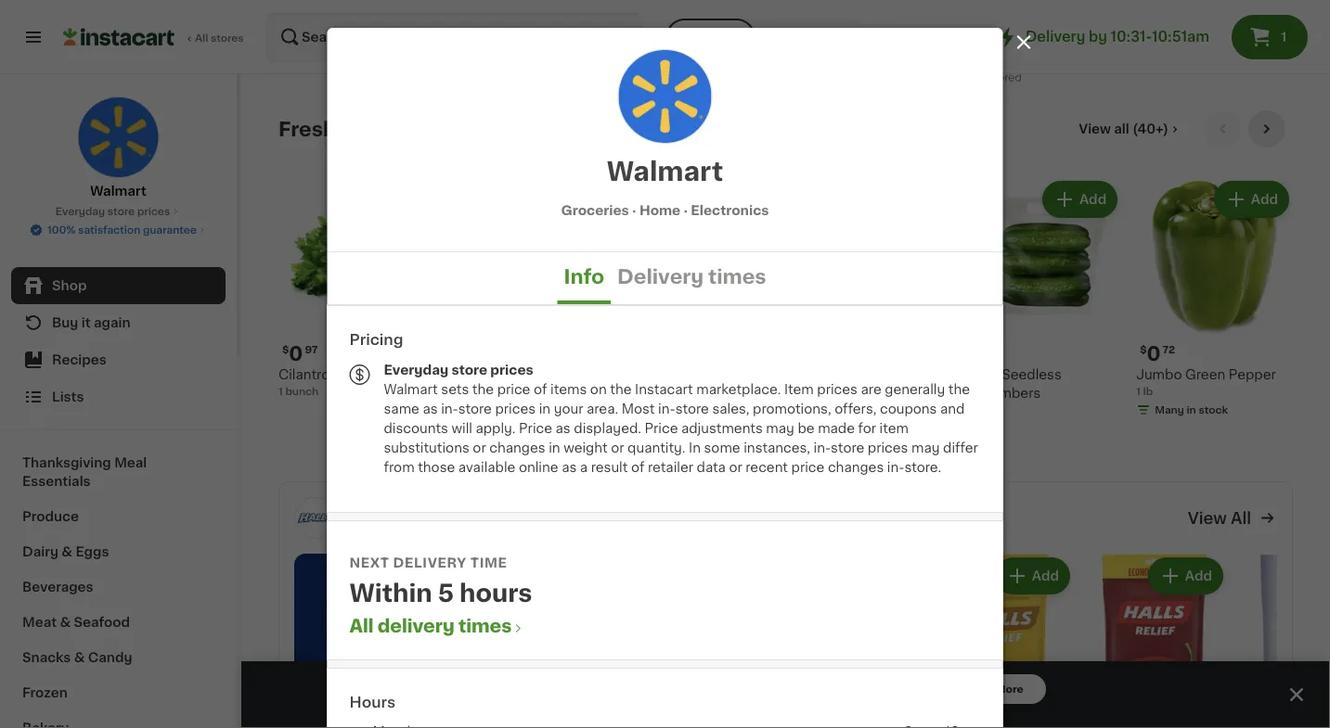 Task type: describe. For each thing, give the bounding box(es) containing it.
some
[[704, 442, 741, 455]]

1 horizontal spatial price
[[792, 461, 825, 474]]

delivery button
[[666, 19, 755, 56]]

cilantro
[[279, 369, 330, 382]]

in- down made
[[814, 442, 831, 455]]

item carousel region containing add
[[760, 555, 1331, 729]]

walmart for leftmost walmart logo
[[90, 185, 147, 198]]

prices inside everyday store prices link
[[137, 207, 170, 217]]

displayed.
[[574, 422, 642, 435]]

many in stock button for see eligible items
[[965, 0, 1122, 33]]

meat & seafood link
[[11, 605, 226, 641]]

cucumber
[[622, 369, 691, 382]]

meat & seafood
[[22, 617, 130, 630]]

service type group
[[666, 19, 866, 56]]

store down bag
[[458, 403, 492, 416]]

buy it again link
[[11, 305, 226, 342]]

view for view all (40+)
[[1079, 123, 1111, 136]]

eggs
[[76, 546, 109, 559]]

info
[[564, 267, 605, 286]]

everyday for everyday store prices
[[55, 207, 105, 217]]

cucumbers
[[965, 388, 1041, 401]]

more button
[[974, 675, 1046, 705]]

1 price from the left
[[519, 422, 553, 435]]

2 · from the left
[[684, 204, 688, 217]]

lists
[[52, 391, 84, 404]]

groceries
[[561, 204, 629, 217]]

discounts
[[384, 422, 448, 435]]

1 inside "jumbo green pepper 1 lb"
[[1137, 387, 1141, 397]]

2 vertical spatial as
[[562, 461, 577, 474]]

pepper
[[1229, 369, 1277, 382]]

tomatoes
[[793, 388, 858, 401]]

product group containing 1
[[450, 178, 607, 422]]

most
[[622, 403, 655, 416]]

within
[[350, 582, 432, 606]]

oz inside baby seedless cucumbers 14 oz
[[979, 406, 991, 416]]

tab list containing info
[[327, 253, 1003, 305]]

$ for jumbo green pepper
[[1140, 345, 1147, 356]]

0 horizontal spatial of
[[534, 383, 547, 396]]

feel the halls cooling breath
[[344, 500, 641, 520]]

see
[[965, 58, 985, 68]]

close modal image
[[1013, 31, 1036, 54]]

frozen
[[22, 687, 68, 700]]

in- down 10
[[441, 403, 458, 416]]

treatment tracker modal dialog
[[241, 662, 1331, 729]]

buy
[[52, 317, 78, 330]]

product group containing sunset campari tomatoes
[[793, 178, 950, 420]]

your
[[554, 403, 584, 416]]

next
[[350, 557, 390, 570]]

lists link
[[11, 379, 226, 416]]

adjustments
[[682, 422, 763, 435]]

sunset campari tomatoes
[[793, 369, 898, 401]]

sunset
[[793, 369, 839, 382]]

2 many in stock button from the left
[[622, 0, 779, 30]]

jumbo
[[1137, 369, 1183, 382]]

everyday store prices walmart sets the price of items on the instacart marketplace. item prices are generally the same as in-store prices in your area. most in-store sales, promotions, offers, coupons and discounts will apply. price as displayed. price adjustments may be made for item substitutions or changes in weight or quantity. in some instances, in-store prices may differ from those available online as a result of retailer data or recent price changes in-store.
[[384, 364, 979, 474]]

sponsored badge image inside item carousel region
[[793, 405, 850, 416]]

18 oz button
[[450, 0, 607, 53]]

1 inside cilantro bunch 1 bunch
[[279, 387, 283, 397]]

eligible
[[988, 58, 1026, 68]]

prices down sunset at the right of page
[[818, 383, 858, 396]]

all for stores
[[195, 33, 208, 43]]

view all (40+)
[[1079, 123, 1169, 136]]

recent
[[746, 461, 788, 474]]

halls
[[430, 500, 482, 520]]

product group containing many in stock
[[965, 0, 1122, 89]]

dairy
[[22, 546, 58, 559]]

those
[[418, 461, 455, 474]]

0 for cilantro bunch
[[289, 345, 303, 364]]

seafood
[[74, 617, 130, 630]]

area.
[[587, 403, 619, 416]]

10:51am
[[1152, 30, 1210, 44]]

result
[[591, 461, 628, 474]]

spend
[[967, 41, 1001, 51]]

view all
[[1188, 511, 1252, 527]]

$ 0 72
[[1140, 345, 1176, 364]]

promotions,
[[753, 403, 832, 416]]

view all (40+) button
[[1072, 111, 1190, 148]]

$5
[[1056, 41, 1069, 51]]

same
[[384, 403, 420, 416]]

lb
[[1144, 387, 1153, 397]]

shop link
[[11, 267, 226, 305]]

all stores link
[[63, 11, 245, 63]]

sales,
[[713, 403, 750, 416]]

everyday store prices link
[[55, 204, 181, 219]]

the up and
[[949, 383, 970, 396]]

breath
[[572, 500, 641, 520]]

14
[[965, 406, 977, 416]]

10
[[450, 387, 462, 397]]

home
[[640, 204, 681, 217]]

by
[[1089, 30, 1108, 44]]

store down made
[[831, 442, 865, 455]]

prices up apply.
[[495, 403, 536, 416]]

apply.
[[476, 422, 516, 435]]

beverages link
[[11, 570, 226, 605]]

walmart inside everyday store prices walmart sets the price of items on the instacart marketplace. item prices are generally the same as in-store prices in your area. most in-store sales, promotions, offers, coupons and discounts will apply. price as displayed. price adjustments may be made for item substitutions or changes in weight or quantity. in some instances, in-store prices may differ from those available online as a result of retailer data or recent price changes in-store.
[[384, 383, 438, 396]]

1 horizontal spatial walmart logo image
[[619, 50, 712, 143]]

candy
[[88, 652, 132, 665]]

weight
[[564, 442, 608, 455]]

0 vertical spatial changes
[[490, 442, 546, 455]]

thanksgiving meal essentials link
[[11, 446, 226, 500]]

& for meat
[[60, 617, 71, 630]]

on
[[590, 383, 607, 396]]

100%
[[47, 225, 76, 235]]

fresh
[[279, 120, 336, 139]]

72
[[1163, 345, 1176, 356]]

18 oz
[[450, 18, 476, 28]]

delivery by 10:31-10:51am link
[[996, 26, 1210, 48]]

halls image
[[294, 555, 760, 729]]

0 horizontal spatial or
[[473, 442, 486, 455]]

instacart logo image
[[63, 26, 175, 48]]

retailer
[[648, 461, 694, 474]]

item carousel region containing fresh vegetables
[[279, 111, 1294, 468]]

seedless
[[1002, 369, 1062, 382]]

delivery for all
[[378, 618, 455, 635]]



Task type: vqa. For each thing, say whether or not it's contained in the screenshot.
$ for Jumbo Green Pepper
yes



Task type: locate. For each thing, give the bounding box(es) containing it.
2 horizontal spatial many in stock button
[[965, 0, 1122, 33]]

everyday store prices
[[55, 207, 170, 217]]

& inside dairy & eggs link
[[62, 546, 72, 559]]

0 left 97
[[289, 345, 303, 364]]

delivery
[[393, 557, 467, 570], [378, 618, 455, 635]]

$ left 97
[[282, 345, 289, 356]]

0 vertical spatial may
[[766, 422, 795, 435]]

& for snacks
[[74, 652, 85, 665]]

1 horizontal spatial times
[[709, 267, 767, 286]]

times inside all delivery times 
[[459, 618, 512, 635]]

100% satisfaction guarantee button
[[29, 219, 208, 238]]

1 horizontal spatial or
[[611, 442, 624, 455]]

info tab
[[558, 253, 611, 305]]

guarantee
[[143, 225, 197, 235]]

delivery for next
[[393, 557, 467, 570]]

1 horizontal spatial walmart
[[384, 383, 438, 396]]

a
[[580, 461, 588, 474]]

1 vertical spatial changes
[[828, 461, 884, 474]]

differ
[[944, 442, 979, 455]]

1 inside 1 button
[[1282, 31, 1287, 44]]

or up result
[[611, 442, 624, 455]]

1 horizontal spatial all
[[350, 618, 374, 635]]

bunch
[[333, 369, 375, 382]]

all delivery times 
[[350, 618, 525, 636]]

0 vertical spatial all
[[195, 33, 208, 43]]

2 vertical spatial oz
[[979, 406, 991, 416]]

1 vertical spatial all
[[1231, 511, 1252, 527]]

1 button
[[1232, 15, 1308, 59]]

fresh vegetables
[[279, 120, 457, 139]]

sponsored badge image
[[965, 74, 1021, 84], [793, 405, 850, 416]]

or
[[473, 442, 486, 455], [611, 442, 624, 455], [729, 461, 743, 474]]

snacks & candy link
[[11, 641, 226, 676]]


[[512, 623, 525, 636]]

& right meat
[[60, 617, 71, 630]]

offers,
[[835, 403, 877, 416]]

changes down for at the right of the page
[[828, 461, 884, 474]]

product group
[[965, 0, 1122, 89], [450, 178, 607, 422], [622, 178, 779, 407], [793, 178, 950, 420], [965, 178, 1122, 418], [1137, 178, 1294, 422], [929, 555, 1074, 729], [1082, 555, 1228, 729]]

substitutions
[[384, 442, 470, 455]]

more
[[996, 685, 1024, 695]]

$32,
[[1003, 41, 1026, 51]]

oz right 18
[[464, 18, 476, 28]]

as up discounts
[[423, 403, 438, 416]]

time
[[470, 557, 507, 570]]

0 horizontal spatial price
[[497, 383, 531, 396]]

walmart link
[[78, 97, 159, 201]]

2 vertical spatial all
[[350, 618, 374, 635]]

store up the 100% satisfaction guarantee button
[[107, 207, 135, 217]]

0 for jumbo green pepper
[[1147, 345, 1161, 364]]

0 inside the product group
[[1147, 345, 1161, 364]]

delivery up 'within 5 hours'
[[393, 557, 467, 570]]

& inside meat & seafood link
[[60, 617, 71, 630]]

1 vertical spatial &
[[60, 617, 71, 630]]

essentials
[[22, 475, 91, 488]]

view
[[1079, 123, 1111, 136], [1188, 511, 1227, 527]]

may up instances, at the right
[[766, 422, 795, 435]]

items down save
[[1029, 58, 1058, 68]]

1 horizontal spatial items
[[1029, 58, 1058, 68]]

the down spinach
[[472, 383, 494, 396]]

1 vertical spatial items
[[551, 383, 587, 396]]

1 vertical spatial may
[[912, 442, 940, 455]]

1 horizontal spatial changes
[[828, 461, 884, 474]]

0 horizontal spatial times
[[459, 618, 512, 635]]

spinach
[[450, 369, 503, 382]]

prices down item
[[868, 442, 909, 455]]

baby
[[965, 369, 999, 382]]

delivery times tab
[[611, 253, 773, 305]]

meat
[[22, 617, 57, 630]]

0 vertical spatial items
[[1029, 58, 1058, 68]]

times inside tab
[[709, 267, 767, 286]]

1 vertical spatial times
[[459, 618, 512, 635]]

0 horizontal spatial walmart logo image
[[78, 97, 159, 178]]

buy it again
[[52, 317, 131, 330]]

thanksgiving meal essentials
[[22, 457, 147, 488]]

many in stock button for 18 oz
[[279, 0, 435, 30]]

$ for cilantro bunch
[[282, 345, 289, 356]]

item carousel region
[[279, 111, 1294, 468], [760, 555, 1331, 729]]

everyday for everyday store prices walmart sets the price of items on the instacart marketplace. item prices are generally the same as in-store prices in your area. most in-store sales, promotions, offers, coupons and discounts will apply. price as displayed. price adjustments may be made for item substitutions or changes in weight or quantity. in some instances, in-store prices may differ from those available online as a result of retailer data or recent price changes in-store.
[[384, 364, 449, 377]]

will
[[452, 422, 473, 435]]

store up sets
[[452, 364, 488, 377]]

18
[[450, 18, 462, 28]]

view inside popup button
[[1079, 123, 1111, 136]]

walmart logo image
[[619, 50, 712, 143], [78, 97, 159, 178]]

0 horizontal spatial price
[[519, 422, 553, 435]]

0 horizontal spatial may
[[766, 422, 795, 435]]

1 horizontal spatial view
[[1188, 511, 1227, 527]]

or up available
[[473, 442, 486, 455]]

& left candy
[[74, 652, 85, 665]]

100% satisfaction guarantee
[[47, 225, 197, 235]]

all for delivery
[[350, 618, 374, 635]]

changes up online
[[490, 442, 546, 455]]

frozen link
[[11, 676, 226, 711]]


[[350, 365, 370, 385]]

oz inside 'button'
[[464, 18, 476, 28]]

0 horizontal spatial sponsored badge image
[[793, 405, 850, 416]]

1 vertical spatial everyday
[[384, 364, 449, 377]]

0 vertical spatial item carousel region
[[279, 111, 1294, 468]]

$ inside $ 0 72
[[1140, 345, 1147, 356]]

★★★★★
[[793, 18, 858, 31], [793, 18, 858, 31]]

0 vertical spatial of
[[534, 383, 547, 396]]

0 vertical spatial as
[[423, 403, 438, 416]]

in- down item
[[888, 461, 905, 474]]

1 horizontal spatial sponsored badge image
[[965, 74, 1021, 84]]

snacks & candy
[[22, 652, 132, 665]]

0 vertical spatial times
[[709, 267, 767, 286]]

&
[[62, 546, 72, 559], [60, 617, 71, 630], [74, 652, 85, 665]]

available
[[459, 461, 516, 474]]

3 many in stock button from the left
[[965, 0, 1122, 33]]

vegetables
[[341, 120, 457, 139]]

of right bag
[[534, 383, 547, 396]]

as
[[423, 403, 438, 416], [556, 422, 571, 435], [562, 461, 577, 474]]

delivery inside all delivery times 
[[378, 618, 455, 635]]

hours
[[460, 582, 533, 606]]

0 vertical spatial sponsored badge image
[[965, 74, 1021, 84]]

delivery
[[1026, 30, 1086, 44], [683, 31, 739, 44], [618, 267, 704, 286]]

product group containing 0
[[1137, 178, 1294, 422]]

price up online
[[519, 422, 553, 435]]

item
[[880, 422, 909, 435]]

of down quantity.
[[631, 461, 645, 474]]

delivery times
[[618, 267, 767, 286]]

or down some
[[729, 461, 743, 474]]

prices up bag
[[491, 364, 534, 377]]

1 vertical spatial item carousel region
[[760, 555, 1331, 729]]

everyday
[[55, 207, 105, 217], [384, 364, 449, 377]]

$ 0 97
[[282, 345, 318, 364]]

0 horizontal spatial everyday
[[55, 207, 105, 217]]

electronics
[[691, 204, 769, 217]]

jumbo green pepper 1 lb
[[1137, 369, 1277, 397]]

beverages
[[22, 581, 93, 594]]

2 horizontal spatial or
[[729, 461, 743, 474]]

walmart for walmart logo to the right
[[607, 159, 724, 184]]

2 horizontal spatial all
[[1231, 511, 1252, 527]]

campari
[[842, 369, 898, 382]]

delivery inside button
[[683, 31, 739, 44]]

$
[[282, 345, 289, 356], [1140, 345, 1147, 356]]

halls image
[[294, 498, 336, 540]]

all inside all delivery times 
[[350, 618, 374, 635]]

0 horizontal spatial ·
[[632, 204, 637, 217]]

0 horizontal spatial walmart
[[90, 185, 147, 198]]

1 horizontal spatial everyday
[[384, 364, 449, 377]]

2 horizontal spatial walmart
[[607, 159, 724, 184]]

groceries · home · electronics
[[561, 204, 769, 217]]

price down instances, at the right
[[792, 461, 825, 474]]

None search field
[[266, 11, 642, 63]]

& inside snacks & candy link
[[74, 652, 85, 665]]

marketplace.
[[697, 383, 781, 396]]

$1.97 element
[[965, 342, 1122, 366]]

1 horizontal spatial $
[[1140, 345, 1147, 356]]

sponsored badge image down tomatoes
[[793, 405, 850, 416]]

recipes
[[52, 354, 107, 367]]

0 vertical spatial price
[[497, 383, 531, 396]]

all
[[195, 33, 208, 43], [1231, 511, 1252, 527], [350, 618, 374, 635]]

times
[[709, 267, 767, 286], [459, 618, 512, 635]]

tab list
[[327, 253, 1003, 305]]

oz inside 1 spinach 10 oz bag
[[464, 387, 477, 397]]

items inside spend $32, save $5 see eligible items
[[1029, 58, 1058, 68]]

store down instacart
[[676, 403, 709, 416]]

items up your
[[551, 383, 587, 396]]

0 left 72 at the right
[[1147, 345, 1161, 364]]

$ left 72 at the right
[[1140, 345, 1147, 356]]

$ inside $ 0 97
[[282, 345, 289, 356]]

save
[[1029, 41, 1053, 51]]

items inside everyday store prices walmart sets the price of items on the instacart marketplace. item prices are generally the same as in-store prices in your area. most in-store sales, promotions, offers, coupons and discounts will apply. price as displayed. price adjustments may be made for item substitutions or changes in weight or quantity. in some instances, in-store prices may differ from those available online as a result of retailer data or recent price changes in-store.
[[551, 383, 587, 396]]

prices up the guarantee
[[137, 207, 170, 217]]

& left "eggs"
[[62, 546, 72, 559]]

sets
[[441, 383, 469, 396]]

1 inside 1 spinach 10 oz bag
[[461, 345, 469, 364]]

be
[[798, 422, 815, 435]]

· right 'home'
[[684, 204, 688, 217]]

1 horizontal spatial many in stock button
[[622, 0, 779, 30]]

2 vertical spatial &
[[74, 652, 85, 665]]

the right on in the bottom of the page
[[610, 383, 632, 396]]

0 horizontal spatial 0
[[289, 345, 303, 364]]

1 vertical spatial of
[[631, 461, 645, 474]]

0 vertical spatial &
[[62, 546, 72, 559]]

0 vertical spatial view
[[1079, 123, 1111, 136]]

many in stock button
[[279, 0, 435, 30], [622, 0, 779, 30], [965, 0, 1122, 33]]

delivery inside tab
[[618, 267, 704, 286]]

1 vertical spatial as
[[556, 422, 571, 435]]

delivery down 'within 5 hours'
[[378, 618, 455, 635]]

delivery for delivery times
[[618, 267, 704, 286]]

may up store.
[[912, 442, 940, 455]]

0 horizontal spatial changes
[[490, 442, 546, 455]]

walmart up everyday store prices link
[[90, 185, 147, 198]]

oz right 14
[[979, 406, 991, 416]]

0 vertical spatial everyday
[[55, 207, 105, 217]]

97
[[305, 345, 318, 356]]

walmart
[[607, 159, 724, 184], [90, 185, 147, 198], [384, 383, 438, 396]]

store.
[[905, 461, 942, 474]]

2 vertical spatial walmart
[[384, 383, 438, 396]]

1 horizontal spatial price
[[645, 422, 678, 435]]

sponsored badge image down eligible
[[965, 74, 1021, 84]]

· left 'home'
[[632, 204, 637, 217]]

within 5 hours
[[350, 582, 533, 606]]

0 horizontal spatial all
[[195, 33, 208, 43]]

store inside everyday store prices link
[[107, 207, 135, 217]]

1 horizontal spatial of
[[631, 461, 645, 474]]

of
[[534, 383, 547, 396], [631, 461, 645, 474]]

1 vertical spatial delivery
[[378, 618, 455, 635]]

1 vertical spatial oz
[[464, 387, 477, 397]]

0 horizontal spatial many in stock button
[[279, 0, 435, 30]]

all stores
[[195, 33, 244, 43]]

1 horizontal spatial ·
[[684, 204, 688, 217]]

walmart up the 'same'
[[384, 383, 438, 396]]

view for view all
[[1188, 511, 1227, 527]]

instances,
[[744, 442, 811, 455]]

price down spinach
[[497, 383, 531, 396]]

hours
[[350, 696, 396, 710]]

times down hours
[[459, 618, 512, 635]]

price up quantity.
[[645, 422, 678, 435]]

1 horizontal spatial 0
[[1147, 345, 1161, 364]]

& for dairy
[[62, 546, 72, 559]]

0 vertical spatial oz
[[464, 18, 476, 28]]

1 · from the left
[[632, 204, 637, 217]]

oz right 10
[[464, 387, 477, 397]]

0 horizontal spatial $
[[282, 345, 289, 356]]

1 vertical spatial sponsored badge image
[[793, 405, 850, 416]]

as left a
[[562, 461, 577, 474]]

data
[[697, 461, 726, 474]]

0 horizontal spatial view
[[1079, 123, 1111, 136]]

1 vertical spatial walmart
[[90, 185, 147, 198]]

generally
[[885, 383, 945, 396]]

0 vertical spatial walmart
[[607, 159, 724, 184]]

in
[[689, 442, 701, 455]]

as down your
[[556, 422, 571, 435]]

everyday inside everyday store prices walmart sets the price of items on the instacart marketplace. item prices are generally the same as in-store prices in your area. most in-store sales, promotions, offers, coupons and discounts will apply. price as displayed. price adjustments may be made for item substitutions or changes in weight or quantity. in some instances, in-store prices may differ from those available online as a result of retailer data or recent price changes in-store.
[[384, 364, 449, 377]]

times down electronics
[[709, 267, 767, 286]]

dairy & eggs link
[[11, 535, 226, 570]]

delivery for delivery
[[683, 31, 739, 44]]

it
[[82, 317, 91, 330]]

instacart
[[635, 383, 693, 396]]

in- down instacart
[[658, 403, 676, 416]]

2 price from the left
[[645, 422, 678, 435]]

(777)
[[862, 20, 888, 30]]

0 horizontal spatial items
[[551, 383, 587, 396]]

online
[[519, 461, 559, 474]]

0 vertical spatial delivery
[[393, 557, 467, 570]]

everyday up 100%
[[55, 207, 105, 217]]

delivery for delivery by 10:31-10:51am
[[1026, 30, 1086, 44]]

1 many in stock button from the left
[[279, 0, 435, 30]]

green
[[1186, 369, 1226, 382]]

baby seedless cucumbers 14 oz
[[965, 369, 1062, 416]]

the right feel
[[392, 500, 426, 520]]

everyday up the 'same'
[[384, 364, 449, 377]]

1 vertical spatial price
[[792, 461, 825, 474]]

1 horizontal spatial may
[[912, 442, 940, 455]]

1 vertical spatial view
[[1188, 511, 1227, 527]]

walmart up groceries · home · electronics
[[607, 159, 724, 184]]



